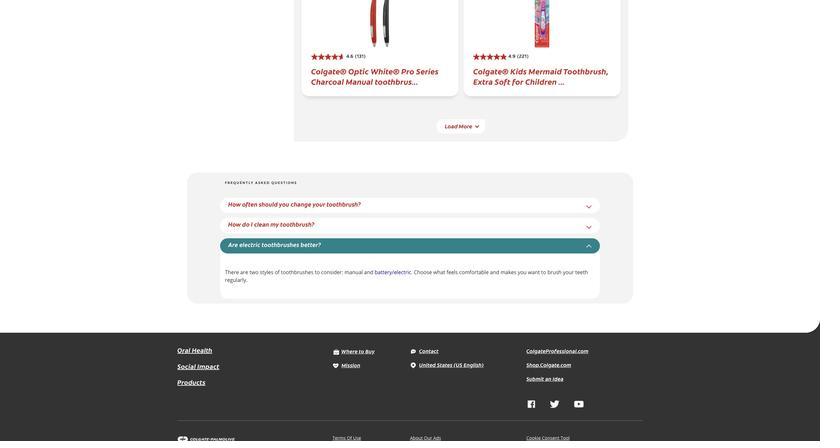 Task type: vqa. For each thing, say whether or not it's contained in the screenshot.
you to the top
yes



Task type: describe. For each thing, give the bounding box(es) containing it.
electric
[[240, 241, 261, 249]]

load more
[[445, 122, 473, 130]]

products
[[177, 378, 206, 387]]

health
[[192, 346, 213, 355]]

contact
[[420, 348, 439, 355]]

oral
[[177, 346, 191, 355]]

where to buy link
[[333, 348, 375, 355]]

oral health
[[177, 346, 213, 355]]

optic
[[349, 66, 369, 76]]

and inside the . choose what feels comfortable and makes you want to brush your teeth regularly.
[[491, 269, 500, 276]]

our
[[424, 435, 433, 441]]

more
[[459, 122, 473, 130]]

colgateprofessional.com link
[[527, 348, 589, 355]]

comfortable
[[460, 269, 489, 276]]

about our ads link
[[410, 435, 442, 441]]

mission link
[[333, 362, 361, 369]]

buy
[[366, 348, 375, 355]]

where to buy
[[342, 348, 375, 355]]

load
[[445, 122, 458, 130]]

better?
[[301, 241, 321, 249]]

consent
[[543, 435, 560, 441]]

styles
[[260, 269, 274, 276]]

social impact
[[177, 362, 220, 371]]

states
[[437, 361, 453, 369]]

tool
[[561, 435, 570, 441]]

how often should you change your toothbrush?
[[228, 200, 361, 208]]

0 vertical spatial toothbrushes
[[262, 241, 300, 249]]

colgate® for charcoal
[[311, 66, 347, 76]]

impact
[[198, 362, 220, 371]]

white®
[[371, 66, 400, 76]]

ads
[[434, 435, 442, 441]]

terms of use
[[333, 435, 361, 441]]

should
[[259, 200, 278, 208]]

about our ads
[[410, 435, 442, 441]]

0 vertical spatial toothbrush?
[[327, 200, 361, 208]]

consider:
[[321, 269, 344, 276]]

frequently
[[225, 181, 254, 185]]

change
[[291, 200, 312, 208]]

shop.colgate.com
[[527, 361, 572, 369]]

colgate® for soft
[[474, 66, 509, 76]]

soft
[[495, 76, 511, 87]]

footer containing colgate® optic white® pro series charcoal manual toothbrus...
[[294, 0, 629, 142]]

children
[[526, 76, 557, 87]]

toothbrush,
[[564, 66, 609, 76]]

(221)
[[518, 55, 529, 59]]

0 horizontal spatial your
[[313, 200, 326, 208]]

do
[[242, 220, 250, 228]]

how often should you change your toothbrush? button
[[228, 200, 361, 208]]

extra
[[474, 76, 493, 87]]

where
[[342, 348, 358, 355]]

how for how often should you change your toothbrush?
[[228, 200, 241, 208]]

frequently asked questions
[[225, 181, 297, 185]]

regularly.
[[225, 277, 248, 284]]

products link
[[177, 377, 206, 388]]

use
[[353, 435, 361, 441]]

kids
[[511, 66, 527, 76]]

submit an idea link
[[527, 375, 564, 383]]

colgate® kids mermaid toothbrush, extra soft for children ...
[[474, 66, 609, 87]]

my
[[271, 220, 279, 228]]

shop.colgate.com link
[[527, 361, 572, 369]]

1 vertical spatial toothbrushes
[[281, 269, 314, 276]]

(us
[[454, 361, 463, 369]]

idea
[[553, 375, 564, 383]]

load more button
[[437, 119, 486, 134]]

of
[[275, 269, 280, 276]]

choose
[[414, 269, 432, 276]]

what
[[434, 269, 446, 276]]

you inside the . choose what feels comfortable and makes you want to brush your teeth regularly.
[[518, 269, 527, 276]]

pro
[[402, 66, 415, 76]]

asked
[[255, 181, 270, 185]]

colgate® optic white® pro series charcoal manual toothbrus...
[[311, 66, 439, 87]]

how do i clean my toothbrush?
[[228, 220, 315, 228]]

clean
[[254, 220, 269, 228]]

youtube image
[[575, 401, 584, 408]]

terms of use link
[[333, 435, 361, 441]]

are electric toothbrushes better?
[[228, 241, 321, 249]]

oral health link
[[177, 346, 213, 355]]

cookie
[[527, 435, 541, 441]]

(131)
[[355, 55, 366, 59]]

twitter image
[[550, 401, 560, 408]]

.
[[412, 269, 413, 276]]



Task type: locate. For each thing, give the bounding box(es) containing it.
are
[[241, 269, 248, 276]]

colgate® inside colgate® kids mermaid toothbrush, extra soft for children ...
[[474, 66, 509, 76]]

about
[[410, 435, 423, 441]]

toothbrushes down my
[[262, 241, 300, 249]]

4.6
[[347, 55, 354, 59]]

how left do
[[228, 220, 241, 228]]

colgate® down 4.9
[[474, 66, 509, 76]]

teeth
[[576, 269, 589, 276]]

submit an idea
[[527, 375, 564, 383]]

mermaid
[[529, 66, 563, 76]]

1 how from the top
[[228, 200, 241, 208]]

you
[[279, 200, 290, 208], [518, 269, 527, 276]]

mission
[[342, 362, 361, 369]]

1 horizontal spatial colgate®
[[474, 66, 509, 76]]

2 horizontal spatial to
[[542, 269, 547, 276]]

battery/electric
[[375, 269, 412, 276]]

to right want at the right bottom of page
[[542, 269, 547, 276]]

toothbrushes
[[262, 241, 300, 249], [281, 269, 314, 276]]

your
[[313, 200, 326, 208], [564, 269, 575, 276]]

are electric toothbrushes better? button
[[228, 241, 321, 249]]

and left makes
[[491, 269, 500, 276]]

battery/electric link
[[375, 269, 412, 276]]

colgate® inside colgate® optic white® pro series charcoal manual toothbrus...
[[311, 66, 347, 76]]

there
[[225, 269, 239, 276]]

manual
[[346, 76, 373, 87]]

colgateprofessional.com
[[527, 348, 589, 355]]

your inside the . choose what feels comfortable and makes you want to brush your teeth regularly.
[[564, 269, 575, 276]]

how do i clean my toothbrush? button
[[228, 220, 315, 228]]

of
[[347, 435, 352, 441]]

1 horizontal spatial and
[[491, 269, 500, 276]]

submit
[[527, 375, 545, 383]]

4.6 (131)
[[347, 55, 366, 59]]

...
[[559, 76, 565, 87]]

0 vertical spatial how
[[228, 200, 241, 208]]

rounded corner image
[[807, 319, 821, 333]]

often
[[242, 200, 258, 208]]

i
[[251, 220, 253, 228]]

facebook image
[[528, 401, 536, 408]]

and right the manual
[[365, 269, 374, 276]]

an
[[546, 375, 552, 383]]

. choose what feels comfortable and makes you want to brush your teeth regularly.
[[225, 269, 589, 284]]

how for how do i clean my toothbrush?
[[228, 220, 241, 228]]

you left want at the right bottom of page
[[518, 269, 527, 276]]

1 and from the left
[[365, 269, 374, 276]]

contact link
[[410, 348, 439, 355]]

footer
[[294, 0, 629, 142]]

your left the teeth
[[564, 269, 575, 276]]

how
[[228, 200, 241, 208], [228, 220, 241, 228]]

1 vertical spatial you
[[518, 269, 527, 276]]

2 and from the left
[[491, 269, 500, 276]]

series
[[417, 66, 439, 76]]

1 vertical spatial toothbrush?
[[281, 220, 315, 228]]

to
[[315, 269, 320, 276], [542, 269, 547, 276], [359, 348, 365, 355]]

4.9 (221)
[[509, 55, 529, 59]]

1 horizontal spatial toothbrush?
[[327, 200, 361, 208]]

to left buy
[[359, 348, 365, 355]]

your right the change
[[313, 200, 326, 208]]

for
[[513, 76, 524, 87]]

and
[[365, 269, 374, 276], [491, 269, 500, 276]]

1 horizontal spatial to
[[359, 348, 365, 355]]

cookie consent tool
[[527, 435, 570, 441]]

to left consider:
[[315, 269, 320, 276]]

0 horizontal spatial toothbrush?
[[281, 220, 315, 228]]

toothbrus...
[[375, 76, 419, 87]]

0 horizontal spatial you
[[279, 200, 290, 208]]

0 horizontal spatial colgate®
[[311, 66, 347, 76]]

0 horizontal spatial and
[[365, 269, 374, 276]]

4.9
[[509, 55, 516, 59]]

1 horizontal spatial you
[[518, 269, 527, 276]]

brush
[[548, 269, 562, 276]]

1 colgate® from the left
[[311, 66, 347, 76]]

charcoal
[[311, 76, 344, 87]]

toothbrushes right of
[[281, 269, 314, 276]]

how left often
[[228, 200, 241, 208]]

1 horizontal spatial your
[[564, 269, 575, 276]]

manual
[[345, 269, 363, 276]]

0 horizontal spatial to
[[315, 269, 320, 276]]

2 colgate® from the left
[[474, 66, 509, 76]]

1 vertical spatial your
[[564, 269, 575, 276]]

two
[[250, 269, 259, 276]]

2 how from the top
[[228, 220, 241, 228]]

colgate® down 4.6
[[311, 66, 347, 76]]

questions
[[272, 181, 297, 185]]

united
[[420, 361, 436, 369]]

united states (us english)
[[420, 361, 484, 369]]

0 vertical spatial you
[[279, 200, 290, 208]]

1 vertical spatial how
[[228, 220, 241, 228]]

feels
[[447, 269, 458, 276]]

to inside the . choose what feels comfortable and makes you want to brush your teeth regularly.
[[542, 269, 547, 276]]

social impact link
[[177, 361, 220, 372]]

terms
[[333, 435, 346, 441]]

social
[[177, 362, 196, 371]]

you right should
[[279, 200, 290, 208]]

want
[[529, 269, 540, 276]]

0 vertical spatial your
[[313, 200, 326, 208]]

are
[[228, 241, 238, 249]]

colgate®
[[311, 66, 347, 76], [474, 66, 509, 76]]

makes
[[501, 269, 517, 276]]



